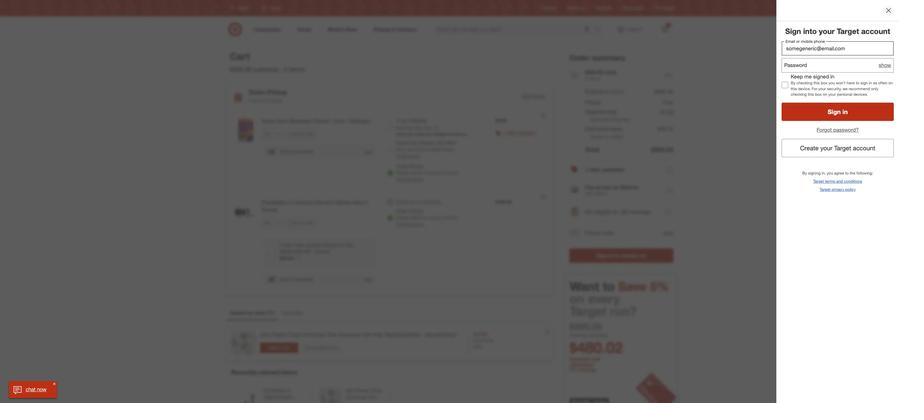 Task type: locate. For each thing, give the bounding box(es) containing it.
0 vertical spatial later
[[306, 131, 314, 136]]

1 vertical spatial checking
[[791, 92, 807, 97]]

items inside order pickup 2 items at pinole
[[252, 98, 263, 103]]

sign
[[861, 81, 868, 86]]

substitute down breakfast
[[293, 149, 313, 154]]

1 change from the top
[[396, 177, 412, 182]]

order summary
[[569, 53, 625, 62]]

items inside shop similar items button
[[328, 345, 337, 350]]

substitute down the $69.00
[[293, 277, 313, 282]]

1 vertical spatial a
[[289, 277, 292, 282]]

cart item ready to fulfill group
[[226, 110, 553, 191], [226, 191, 553, 295]]

1 vertical spatial finial
[[371, 388, 381, 394]]

40ct for 40ct plastic finial christmas tree ornament set
[[346, 388, 355, 394]]

1 vertical spatial offer
[[589, 166, 601, 173]]

account
[[861, 26, 890, 36], [853, 144, 876, 152]]

a down breakfast
[[289, 149, 292, 154]]

redcard down $480.02
[[573, 362, 594, 368]]

this left device.
[[791, 86, 797, 91]]

on down estimated taxes
[[605, 134, 610, 140]]

1 vertical spatial within
[[410, 215, 422, 220]]

2 get from the top
[[396, 147, 404, 152]]

estimated up based
[[585, 126, 609, 132]]

save for later down breakfast
[[291, 131, 314, 136]]

at up raisin
[[265, 98, 269, 103]]

it up learn more button
[[405, 147, 407, 152]]

2 up raisin bran breakfast cereal - 24oz - kellogg's image
[[248, 98, 251, 103]]

tree for 40ct plastic finial christmas tree ornament set pale teal/gold/slate - wondershop™
[[327, 332, 337, 338]]

want to save 5% *
[[570, 279, 671, 294]]

2 save for later button from the top
[[288, 218, 317, 228]]

0 vertical spatial store
[[413, 177, 424, 182]]

1 vertical spatial 1
[[585, 166, 588, 173]]

raisin bran breakfast cereal - 24oz - kellogg's
[[262, 118, 371, 124]]

in down personal
[[843, 108, 848, 116]]

shipping not available
[[396, 199, 441, 205]]

estimated taxes
[[585, 126, 623, 132]]

$505.28 for $505.28 current subtotal $480.02
[[570, 321, 602, 332]]

for down playstation 5 console marvel's spider-man 2 bundle
[[300, 220, 305, 225]]

0 vertical spatial sign
[[785, 26, 801, 36]]

1 vertical spatial $505.28
[[655, 88, 673, 95]]

within for second change store button from the bottom of the page
[[410, 170, 422, 176]]

save
[[291, 131, 299, 136], [291, 220, 299, 225], [618, 279, 647, 294]]

change store button down shipping
[[396, 221, 424, 228]]

1 vertical spatial add button
[[663, 229, 673, 237]]

pickup down the more
[[409, 164, 423, 169]]

subtotal up order pickup 2 items at pinole
[[254, 66, 278, 73]]

hours down shipping not available
[[428, 215, 439, 220]]

playstation 5 console marvel's spider-man 2 bundle link
[[262, 199, 376, 214]]

sign into your target account dialog
[[777, 0, 899, 403]]

2 change from the top
[[396, 221, 412, 227]]

1 vertical spatial save for later
[[291, 220, 314, 225]]

0 vertical spatial hours
[[428, 170, 439, 176]]

0 vertical spatial finial
[[289, 332, 301, 338]]

subtotal
[[585, 88, 605, 95], [570, 356, 589, 363]]

with up 6pm
[[436, 140, 445, 146]]

1 offer available
[[503, 130, 535, 135], [585, 166, 624, 173]]

add a substitute
[[280, 149, 313, 154], [280, 277, 313, 282]]

2 store pickup radio from the top
[[387, 215, 393, 221]]

Store pickup radio
[[387, 170, 393, 176], [387, 215, 393, 221]]

sign down promo code
[[597, 253, 608, 259]]

1 vertical spatial store
[[413, 221, 424, 227]]

as
[[873, 81, 877, 86], [409, 147, 413, 152], [426, 147, 431, 152], [596, 184, 601, 191], [613, 184, 619, 191]]

plastic inside list item
[[272, 332, 287, 338]]

subtotal for subtotal with
[[570, 356, 589, 363]]

2-day shipping get it by sat, nov 18 when you order by 12:00pm tomorrow
[[396, 118, 467, 137]]

1 it from the top
[[405, 125, 407, 131]]

$505.28 up free
[[655, 88, 673, 95]]

checking down device.
[[791, 92, 807, 97]]

you
[[829, 81, 835, 86], [407, 132, 414, 137], [827, 171, 833, 176]]

on down security, at top right
[[823, 92, 827, 97]]

1 a from the top
[[289, 149, 292, 154]]

1 vertical spatial subtotal
[[570, 356, 589, 363]]

1 vertical spatial 40ct
[[346, 388, 355, 394]]

kellogg's
[[350, 118, 371, 124]]

0 vertical spatial by
[[791, 81, 796, 86]]

as down delivery
[[426, 147, 431, 152]]

playstation up digital
[[263, 388, 287, 394]]

1 vertical spatial estimated
[[585, 126, 609, 132]]

0 vertical spatial plastic
[[272, 332, 287, 338]]

playstation 5 digital edition console image
[[237, 388, 260, 403], [237, 388, 260, 403]]

redcard link
[[596, 5, 612, 11]]

fee
[[622, 117, 629, 122]]

christmas inside 40ct plastic finial christmas tree ornament set
[[346, 395, 366, 400]]

1 save for later from the top
[[291, 131, 314, 136]]

by
[[409, 125, 413, 131], [426, 132, 431, 137]]

your down security, at top right
[[828, 92, 836, 97]]

you up security, at top right
[[829, 81, 835, 86]]

1 horizontal spatial $505.28
[[570, 321, 602, 332]]

1 offer available button down $5.29
[[503, 130, 535, 136]]

1 vertical spatial $555.03
[[651, 146, 673, 153]]

None checkbox
[[782, 82, 788, 88]]

6pm
[[432, 147, 441, 152]]

store down shipping not available
[[413, 221, 424, 227]]

save for console
[[291, 220, 299, 225]]

sign into your target account
[[785, 26, 890, 36]]

your right "into"
[[819, 26, 835, 36]]

0 vertical spatial $555.03
[[585, 69, 604, 75]]

40ct plastic finial christmas tree ornament set
[[346, 388, 381, 403]]

playstation inside playstation 5 console marvel's spider-man 2 bundle
[[262, 199, 288, 206]]

later down raisin bran breakfast cereal - 24oz - kellogg's on the top left
[[306, 131, 314, 136]]

- right 24oz
[[346, 118, 348, 124]]

0 vertical spatial christmas
[[302, 332, 326, 338]]

ornament inside list item
[[339, 332, 362, 338]]

substitute
[[293, 149, 313, 154], [293, 277, 313, 282]]

0 horizontal spatial 40ct
[[260, 332, 270, 338]]

by
[[791, 81, 796, 86], [802, 171, 807, 176]]

often
[[878, 81, 887, 86]]

ornament inside 40ct plastic finial christmas tree ornament set
[[346, 401, 366, 403]]

2 down same day delivery with shipt get it as soon as 6pm today learn more
[[424, 170, 426, 176]]

playstation inside playstation 5 digital edition console
[[263, 388, 287, 394]]

0 horizontal spatial available
[[423, 199, 441, 205]]

0 vertical spatial substitute
[[293, 149, 313, 154]]

playstation for playstation 5 console marvel's spider-man 2 bundle
[[262, 199, 288, 206]]

none text field inside sign into your target account dialog
[[782, 41, 894, 56]]

1 vertical spatial you
[[407, 132, 414, 137]]

$1.00 button
[[661, 107, 673, 117]]

0 horizontal spatial by
[[409, 125, 413, 131]]

1 substitute from the top
[[293, 149, 313, 154]]

at for store pickup "option" corresponding to 1st change store button from the bottom
[[440, 215, 444, 220]]

to left the at top right
[[845, 171, 849, 176]]

What can we help you find? suggestions appear below search field
[[433, 22, 596, 37]]

- left 24oz
[[330, 118, 332, 124]]

by down the nov
[[426, 132, 431, 137]]

hours down 6pm
[[428, 170, 439, 176]]

1 save for later button from the top
[[288, 129, 317, 139]]

save for later button
[[288, 129, 317, 139], [288, 218, 317, 228]]

1 offer available button up $52/mo.
[[569, 159, 673, 180]]

0 vertical spatial a
[[289, 149, 292, 154]]

1 horizontal spatial redcard
[[596, 6, 612, 11]]

40ct plastic finial christmas tree ornament set - wondershop™ image
[[319, 388, 342, 403], [319, 388, 342, 403]]

add a substitute down breakfast
[[280, 149, 313, 154]]

subtotal with
[[570, 356, 602, 363]]

18
[[433, 125, 438, 131]]

you inside keep me signed in by checking this box you won't have to sign in as often on this device. for your security, we recommend only checking this box on your personal devices.
[[829, 81, 835, 86]]

wondershop™
[[425, 332, 458, 338]]

as right low on the right of page
[[613, 184, 619, 191]]

save for later button down breakfast
[[288, 129, 317, 139]]

0 horizontal spatial christmas
[[302, 332, 326, 338]]

this down for at the right top of page
[[808, 92, 814, 97]]

your right create
[[821, 144, 833, 152]]

5 inside playstation 5 console marvel's spider-man 2 bundle
[[289, 199, 292, 206]]

pinole for second change store button from the bottom of the page
[[446, 170, 458, 176]]

0 vertical spatial pinole
[[270, 98, 282, 103]]

sign for sign in to check out
[[597, 253, 608, 259]]

1 vertical spatial plastic
[[356, 388, 370, 394]]

viewed
[[259, 369, 279, 376]]

1 vertical spatial save for later button
[[288, 218, 317, 228]]

0 vertical spatial get
[[396, 125, 404, 131]]

finial inside list item
[[289, 332, 301, 338]]

cart
[[282, 345, 290, 350]]

0 vertical spatial order pickup ready within 2 hours at pinole change store
[[396, 164, 458, 182]]

0 vertical spatial 40ct
[[260, 332, 270, 338]]

allstate
[[315, 249, 330, 254]]

affirm image
[[569, 186, 580, 196]]

0 vertical spatial save
[[291, 131, 299, 136]]

finial
[[289, 332, 301, 338], [371, 388, 381, 394]]

$1.00
[[661, 108, 673, 115]]

- inside list item
[[422, 332, 424, 338]]

save for later button for console
[[288, 218, 317, 228]]

finial inside 40ct plastic finial christmas tree ornament set
[[371, 388, 381, 394]]

0 vertical spatial redcard
[[596, 6, 612, 11]]

savings
[[578, 367, 596, 373]]

within for 1st change store button from the bottom
[[410, 215, 422, 220]]

1 horizontal spatial sign
[[785, 26, 801, 36]]

2 vertical spatial sign
[[597, 253, 608, 259]]

pickup down 2 items
[[267, 88, 287, 96]]

order pickup ready within 2 hours at pinole change store down the more
[[396, 164, 458, 182]]

2 hours from the top
[[428, 215, 439, 220]]

0 horizontal spatial by
[[791, 81, 796, 86]]

tree
[[327, 332, 337, 338], [368, 395, 376, 400]]

subtotal
[[254, 66, 278, 73], [589, 332, 608, 339]]

chat
[[26, 386, 36, 393]]

to right the want
[[603, 279, 615, 294]]

save for breakfast
[[291, 131, 299, 136]]

12:00pm
[[432, 132, 447, 137]]

ad
[[581, 6, 586, 11]]

saved
[[230, 310, 245, 316]]

finial for 40ct plastic finial christmas tree ornament set pale teal/gold/slate - wondershop™
[[289, 332, 301, 338]]

get inside same day delivery with shipt get it as soon as 6pm today learn more
[[396, 147, 404, 152]]

0 vertical spatial you
[[829, 81, 835, 86]]

to
[[856, 81, 860, 86], [845, 171, 849, 176], [615, 253, 620, 259], [603, 279, 615, 294], [277, 345, 281, 350]]

1 horizontal spatial tree
[[368, 395, 376, 400]]

sign for sign into your target account
[[785, 26, 801, 36]]

plastic for 40ct plastic finial christmas tree ornament set pale teal/gold/slate - wondershop™
[[272, 332, 287, 338]]

policy
[[845, 187, 856, 192]]

pay as low as $52/mo. with affirm
[[585, 184, 640, 197]]

order up $555.03 total 2 items
[[569, 53, 590, 62]]

out
[[638, 253, 646, 259]]

playstation 5 console marvel's spider-man 2 bundle
[[262, 199, 368, 213]]

1 vertical spatial subtotal
[[589, 332, 608, 339]]

with inside same day delivery with shipt get it as soon as 6pm today learn more
[[436, 140, 445, 146]]

- down "games"
[[312, 249, 313, 254]]

soon
[[415, 147, 425, 152]]

2 horizontal spatial $505.28
[[655, 88, 673, 95]]

add a substitute down the $69.00
[[280, 277, 313, 282]]

ready down shipping
[[396, 215, 409, 220]]

0 vertical spatial subtotal
[[585, 88, 605, 95]]

0 vertical spatial store pickup radio
[[387, 170, 393, 176]]

0 horizontal spatial 1 offer available button
[[503, 130, 535, 136]]

breakfast
[[290, 118, 312, 124]]

at down shipping not available
[[440, 215, 444, 220]]

1 down $5.29
[[503, 130, 506, 135]]

show button
[[879, 62, 891, 69]]

sign up forgot password?
[[828, 108, 841, 116]]

2 up subtotal (2 items)
[[585, 76, 588, 81]]

0 vertical spatial 1 offer available
[[503, 130, 535, 135]]

at down 6pm
[[440, 170, 444, 176]]

0 vertical spatial 5%
[[650, 279, 669, 294]]

1 hours from the top
[[428, 170, 439, 176]]

$555.03
[[585, 69, 604, 75], [651, 146, 673, 153]]

($450-
[[280, 249, 293, 254]]

at for store pickup "option" associated with second change store button from the bottom of the page
[[440, 170, 444, 176]]

password?
[[833, 127, 859, 133]]

playstation up bundle
[[262, 199, 288, 206]]

a down the $69.00
[[289, 277, 292, 282]]

christmas for 40ct plastic finial christmas tree ornament set
[[346, 395, 366, 400]]

change up shipping
[[396, 177, 412, 182]]

0 horizontal spatial 1
[[269, 310, 272, 316]]

set
[[364, 332, 372, 338]]

shop similar items button
[[302, 343, 340, 353]]

1 get from the top
[[396, 125, 404, 131]]

target
[[622, 6, 633, 11], [837, 26, 859, 36], [834, 144, 851, 152], [813, 179, 824, 184], [820, 187, 831, 192], [570, 304, 606, 319]]

2 order pickup ready within 2 hours at pinole change store from the top
[[396, 208, 458, 227]]

sign left "into"
[[785, 26, 801, 36]]

order down $505.28 subtotal
[[248, 88, 265, 96]]

target terms and conditions link
[[813, 179, 862, 184]]

pinole
[[270, 98, 282, 103], [446, 170, 458, 176], [446, 215, 458, 220]]

1 horizontal spatial by
[[802, 171, 807, 176]]

2 within from the top
[[410, 215, 422, 220]]

1 vertical spatial sign
[[828, 108, 841, 116]]

it down day
[[405, 125, 407, 131]]

shipping
[[409, 118, 427, 123]]

cart
[[230, 50, 250, 62]]

0 vertical spatial 5
[[289, 199, 292, 206]]

save up run?
[[618, 279, 647, 294]]

store up shipping not available
[[413, 177, 424, 182]]

$555.03 inside $555.03 total 2 items
[[585, 69, 604, 75]]

None text field
[[782, 41, 894, 56]]

subtotal right current
[[589, 332, 608, 339]]

2 vertical spatial this
[[808, 92, 814, 97]]

change store button
[[396, 176, 424, 183], [396, 221, 424, 228]]

plastic inside 40ct plastic finial christmas tree ornament set
[[356, 388, 370, 394]]

5 inside playstation 5 digital edition console
[[288, 388, 290, 394]]

pickup down shipping not available
[[409, 208, 423, 214]]

2 horizontal spatial sign
[[828, 108, 841, 116]]

in right sign
[[869, 81, 872, 86]]

$505.28 inside $505.28 current subtotal $480.02
[[570, 321, 602, 332]]

0 vertical spatial $505.28
[[230, 66, 252, 73]]

subtotal (2 items)
[[585, 88, 624, 95]]

order
[[415, 132, 425, 137]]

pinole inside order pickup 2 items at pinole
[[270, 98, 282, 103]]

$505.28 down cart
[[230, 66, 252, 73]]

2 vertical spatial at
[[440, 215, 444, 220]]

box
[[821, 81, 828, 86], [815, 92, 822, 97]]

1 vertical spatial ready
[[396, 215, 409, 220]]

0 vertical spatial tree
[[327, 332, 337, 338]]

2 vertical spatial you
[[827, 171, 833, 176]]

2 ready from the top
[[396, 215, 409, 220]]

tree inside list item
[[327, 332, 337, 338]]

none checkbox inside sign into your target account dialog
[[782, 82, 788, 88]]

40ct inside list item
[[260, 332, 270, 338]]

1 store pickup radio from the top
[[387, 170, 393, 176]]

1 up pay
[[585, 166, 588, 173]]

as up the only
[[873, 81, 877, 86]]

estimated
[[590, 117, 611, 122], [585, 126, 609, 132]]

0 vertical spatial subtotal
[[254, 66, 278, 73]]

by left sat,
[[409, 125, 413, 131]]

account inside button
[[853, 144, 876, 152]]

playstation for playstation 5 digital edition console
[[263, 388, 287, 394]]

1 vertical spatial at
[[440, 170, 444, 176]]

1 horizontal spatial 1 offer available
[[585, 166, 624, 173]]

2 right $505.28 subtotal
[[284, 66, 287, 73]]

later left (
[[255, 310, 266, 316]]

1 cart item ready to fulfill group from the top
[[226, 110, 553, 191]]

taxes
[[610, 126, 623, 132]]

2 save for later from the top
[[291, 220, 314, 225]]

1 offer available up low on the right of page
[[585, 166, 624, 173]]

40ct inside 40ct plastic finial christmas tree ornament set
[[346, 388, 355, 394]]

0 vertical spatial 1
[[503, 130, 506, 135]]

it inside 2-day shipping get it by sat, nov 18 when you order by 12:00pm tomorrow
[[405, 125, 407, 131]]

2 left year
[[280, 242, 282, 248]]

None radio
[[387, 124, 393, 131], [387, 147, 393, 153], [387, 124, 393, 131], [387, 147, 393, 153]]

to left check
[[615, 253, 620, 259]]

sign for sign in
[[828, 108, 841, 116]]

you right in,
[[827, 171, 833, 176]]

1 vertical spatial ornament
[[346, 401, 366, 403]]

christmas inside list item
[[302, 332, 326, 338]]

0 vertical spatial console
[[294, 199, 313, 206]]

it
[[405, 125, 407, 131], [405, 147, 407, 152]]

$555.03 down $48.75
[[651, 146, 673, 153]]

circle
[[634, 6, 644, 11]]

save for later button down playstation 5 console marvel's spider-man 2 bundle
[[288, 218, 317, 228]]

2 down shipping not available
[[424, 215, 426, 220]]

search
[[591, 27, 607, 33]]

hours for second change store button from the bottom of the page
[[428, 170, 439, 176]]

None radio
[[387, 199, 393, 205]]

plan
[[345, 242, 354, 248]]

learn more button
[[396, 153, 419, 159]]

pinole for 1st change store button from the bottom
[[446, 215, 458, 220]]

to inside keep me signed in by checking this box you won't have to sign in as often on this device. for your security, we recommend only checking this box on your personal devices.
[[856, 81, 860, 86]]

learn
[[396, 153, 408, 159]]

eligible
[[595, 209, 611, 215]]

later down playstation 5 console marvel's spider-man 2 bundle
[[306, 220, 314, 225]]

tree inside 40ct plastic finial christmas tree ornament set
[[368, 395, 376, 400]]

0 vertical spatial it
[[405, 125, 407, 131]]

finial for 40ct plastic finial christmas tree ornament set
[[371, 388, 381, 394]]

0 vertical spatial playstation
[[262, 199, 288, 206]]

$15.00
[[482, 338, 493, 343]]

the
[[850, 171, 856, 176]]

1 within from the top
[[410, 170, 422, 176]]

1 vertical spatial 5%
[[570, 367, 577, 373]]

ready for second change store button from the bottom of the page
[[396, 170, 409, 176]]

store
[[413, 177, 424, 182], [413, 221, 424, 227]]

within down shipping not available
[[410, 215, 422, 220]]

marvel's
[[314, 199, 334, 206]]

to inside 40ct plastic finial christmas tree ornament set pale teal/gold/slate - wondershop™ list item
[[277, 345, 281, 350]]

console inside playstation 5 console marvel's spider-man 2 bundle
[[294, 199, 313, 206]]

1 left 'favorites'
[[269, 310, 272, 316]]

box down for at the right top of page
[[815, 92, 822, 97]]

add inside button
[[268, 345, 276, 350]]

0 horizontal spatial offer
[[507, 130, 516, 135]]

1 vertical spatial later
[[306, 220, 314, 225]]

1 offer available down $5.29
[[503, 130, 535, 135]]

as inside keep me signed in by checking this box you won't have to sign in as often on this device. for your security, we recommend only checking this box on your personal devices.
[[873, 81, 877, 86]]

promo
[[585, 230, 600, 236]]

1 vertical spatial change store button
[[396, 221, 424, 228]]

console down digital
[[263, 401, 280, 403]]

shop
[[305, 345, 314, 350]]

0 vertical spatial ornament
[[339, 332, 362, 338]]

0 horizontal spatial finial
[[289, 332, 301, 338]]

40ct plastic finial christmas tree ornament set pale teal/gold/slate - wondershop&#8482; image
[[230, 330, 256, 356]]

tree for 40ct plastic finial christmas tree ornament set
[[368, 395, 376, 400]]

1 vertical spatial christmas
[[346, 395, 366, 400]]

get up learn
[[396, 147, 404, 152]]

0 horizontal spatial $555.03
[[585, 69, 604, 75]]

None password field
[[782, 58, 894, 73]]

1 vertical spatial save
[[291, 220, 299, 225]]

1 vertical spatial console
[[263, 401, 280, 403]]

order pickup ready within 2 hours at pinole change store down not
[[396, 208, 458, 227]]

save for later down playstation 5 console marvel's spider-man 2 bundle
[[291, 220, 314, 225]]

1 horizontal spatial console
[[294, 199, 313, 206]]

teal/gold/slate
[[385, 332, 420, 338]]

edition
[[278, 395, 292, 400]]

1 ready from the top
[[396, 170, 409, 176]]

2 it from the top
[[405, 147, 407, 152]]

$555.03 for $555.03 total 2 items
[[585, 69, 604, 75]]

in left check
[[609, 253, 614, 259]]

change for 1st change store button from the bottom
[[396, 221, 412, 227]]

- left wondershop™
[[422, 332, 424, 338]]

1 vertical spatial pinole
[[446, 170, 458, 176]]

1 horizontal spatial christmas
[[346, 395, 366, 400]]

cart item ready to fulfill group containing playstation 5 console marvel's spider-man 2 bundle
[[226, 191, 553, 295]]

1 vertical spatial get
[[396, 147, 404, 152]]

0 horizontal spatial tree
[[327, 332, 337, 338]]

to up recommend
[[856, 81, 860, 86]]

2 cart item ready to fulfill group from the top
[[226, 191, 553, 295]]

1 vertical spatial add a substitute
[[280, 277, 313, 282]]

2 a from the top
[[289, 277, 292, 282]]

you up day
[[407, 132, 414, 137]]

0 vertical spatial change
[[396, 177, 412, 182]]

0 vertical spatial change store button
[[396, 176, 424, 183]]

1 order pickup ready within 2 hours at pinole change store from the top
[[396, 164, 458, 182]]

sale
[[473, 344, 482, 349]]

console left marvel's
[[294, 199, 313, 206]]

shipping
[[396, 199, 414, 205]]



Task type: describe. For each thing, give the bounding box(es) containing it.
estimated for estimated bag fee
[[590, 117, 611, 122]]

order down learn
[[396, 164, 408, 169]]

save for later button for breakfast
[[288, 129, 317, 139]]

based on 94564
[[590, 134, 624, 140]]

5 for console
[[289, 199, 292, 206]]

now
[[37, 386, 47, 393]]

playstation 5 console marvel&#39;s spider-man 2 bundle image
[[231, 199, 258, 225]]

Service plan checkbox
[[268, 249, 275, 256]]

2 change store button from the top
[[396, 221, 424, 228]]

affirm image
[[570, 187, 579, 193]]

$480.02
[[570, 339, 623, 357]]

it inside same day delivery with shipt get it as soon as 6pm today learn more
[[405, 147, 407, 152]]

christmas for 40ct plastic finial christmas tree ornament set pale teal/gold/slate - wondershop™
[[302, 332, 326, 338]]

search button
[[591, 22, 607, 38]]

1 vertical spatial available
[[602, 166, 624, 173]]

$499.99)
[[293, 249, 310, 254]]

won't
[[836, 81, 846, 86]]

privacy
[[832, 187, 844, 192]]

$69.00
[[280, 255, 294, 261]]

reg
[[473, 338, 481, 343]]

saved for later ( 1 )
[[230, 310, 274, 316]]

5% savings
[[570, 367, 596, 373]]

message
[[630, 209, 651, 215]]

you inside 2-day shipping get it by sat, nov 18 when you order by 12:00pm tomorrow
[[407, 132, 414, 137]]

sign in button
[[782, 103, 894, 121]]

- inside 2 year video games protection plan ($450-$499.99) - allstate
[[312, 249, 313, 254]]

check
[[621, 253, 637, 259]]

2 horizontal spatial 1
[[585, 166, 588, 173]]

24oz
[[334, 118, 345, 124]]

we
[[843, 86, 848, 91]]

items inside $555.03 total 2 items
[[589, 76, 600, 81]]

$10.50
[[473, 332, 487, 337]]

2 inside $555.03 total 2 items
[[585, 76, 588, 81]]

40ct plastic finial christmas tree ornament set link
[[346, 388, 383, 403]]

0 vertical spatial add button
[[363, 149, 373, 155]]

code
[[602, 230, 614, 236]]

later for console
[[306, 220, 314, 225]]

$48.75
[[658, 126, 673, 132]]

show
[[879, 62, 891, 68]]

playstation 5 digital edition console
[[263, 388, 292, 403]]

low
[[603, 184, 611, 191]]

find stores link
[[655, 5, 675, 11]]

plastic for 40ct plastic finial christmas tree ornament set
[[356, 388, 370, 394]]

promo code
[[585, 230, 614, 236]]

for right the 'saved'
[[247, 310, 254, 316]]

$555.03 for $555.03
[[651, 146, 673, 153]]

terms
[[825, 179, 835, 184]]

2 store from the top
[[413, 221, 424, 227]]

1 store from the top
[[413, 177, 424, 182]]

and
[[836, 179, 843, 184]]

1 vertical spatial this
[[791, 86, 797, 91]]

2 vertical spatial later
[[255, 310, 266, 316]]

estimated for estimated taxes
[[585, 126, 609, 132]]

digital
[[263, 395, 276, 400]]

offer inside cart item ready to fulfill group
[[507, 130, 516, 135]]

keep
[[791, 73, 803, 80]]

later for breakfast
[[306, 131, 314, 136]]

2 vertical spatial save
[[618, 279, 647, 294]]

none password field inside sign into your target account dialog
[[782, 58, 894, 73]]

free
[[663, 99, 673, 106]]

weekly ad
[[567, 6, 586, 11]]

2 substitute from the top
[[293, 277, 313, 282]]

weekly ad link
[[567, 5, 586, 11]]

0 vertical spatial available
[[518, 130, 535, 135]]

at inside order pickup 2 items at pinole
[[265, 98, 269, 103]]

subtotal for subtotal (2 items)
[[585, 88, 605, 95]]

pale
[[373, 332, 383, 338]]

40ct for 40ct plastic finial christmas tree ornament set pale teal/gold/slate - wondershop™
[[260, 332, 270, 338]]

for left gift
[[613, 209, 619, 215]]

hours for 1st change store button from the bottom
[[428, 215, 439, 220]]

not
[[416, 199, 422, 205]]

0 vertical spatial by
[[409, 125, 413, 131]]

have
[[847, 81, 855, 86]]

40ct plastic finial christmas tree ornament set pale teal/gold/slate - wondershop™ link
[[260, 331, 458, 339]]

40ct plastic finial christmas tree ornament set pale teal/gold/slate - wondershop™ list item
[[226, 326, 554, 360]]

more
[[409, 153, 419, 159]]

security,
[[827, 86, 842, 91]]

want
[[570, 279, 599, 294]]

personal
[[837, 92, 852, 97]]

order inside order pickup 2 items at pinole
[[248, 88, 265, 96]]

video
[[294, 242, 305, 248]]

current
[[570, 332, 587, 339]]

1 horizontal spatial 1
[[503, 130, 506, 135]]

tomorrow
[[448, 132, 467, 137]]

1 add a substitute from the top
[[280, 149, 313, 154]]

shipt
[[446, 140, 457, 146]]

your right for at the right top of page
[[819, 86, 826, 91]]

0 vertical spatial this
[[814, 81, 820, 86]]

(2
[[606, 89, 610, 95]]

based
[[590, 134, 603, 140]]

1 horizontal spatial 1 offer available button
[[569, 159, 673, 180]]

ready for 1st change store button from the bottom
[[396, 215, 409, 220]]

0 horizontal spatial redcard
[[573, 362, 594, 368]]

recently
[[231, 369, 257, 376]]

for
[[812, 86, 817, 91]]

1 vertical spatial 1 offer available
[[585, 166, 624, 173]]

$505.28 subtotal
[[230, 66, 278, 73]]

create your target account button
[[782, 139, 894, 157]]

in right signed at the right of the page
[[830, 73, 835, 80]]

1 change store button from the top
[[396, 176, 424, 183]]

conditions
[[844, 179, 862, 184]]

1 horizontal spatial with
[[591, 356, 601, 363]]

2 inside order pickup 2 items at pinole
[[248, 98, 251, 103]]

2 link
[[658, 22, 672, 37]]

games
[[307, 242, 321, 248]]

5 for digital
[[288, 388, 290, 394]]

as down day
[[409, 147, 413, 152]]

your inside create your target account button
[[821, 144, 833, 152]]

when
[[396, 132, 406, 137]]

1 horizontal spatial offer
[[589, 166, 601, 173]]

0 horizontal spatial 5%
[[570, 367, 577, 373]]

on right often
[[889, 81, 893, 86]]

order down shipping
[[396, 208, 408, 214]]

chat now
[[26, 386, 47, 393]]

by inside keep me signed in by checking this box you won't have to sign in as often on this device. for your security, we recommend only checking this box on your personal devices.
[[791, 81, 796, 86]]

0 horizontal spatial subtotal
[[254, 66, 278, 73]]

console inside playstation 5 digital edition console
[[263, 401, 280, 403]]

subtotal inside $505.28 current subtotal $480.02
[[589, 332, 608, 339]]

save for later for console
[[291, 220, 314, 225]]

cart item ready to fulfill group containing raisin bran breakfast cereal - 24oz - kellogg's
[[226, 110, 553, 191]]

$10.50 reg $15.00 sale
[[473, 332, 493, 349]]

0 vertical spatial box
[[821, 81, 828, 86]]

0 vertical spatial 1 offer available button
[[503, 130, 535, 136]]

run?
[[610, 304, 637, 319]]

change for second change store button from the bottom of the page
[[396, 177, 412, 182]]

2 down the stores
[[668, 23, 669, 27]]

2 inside 2 year video games protection plan ($450-$499.99) - allstate
[[280, 242, 282, 248]]

man
[[353, 199, 363, 206]]

find stores
[[655, 6, 675, 11]]

*
[[669, 280, 671, 285]]

ornament for 40ct plastic finial christmas tree ornament set pale teal/gold/slate - wondershop™
[[339, 332, 362, 338]]

recently viewed items
[[231, 369, 297, 376]]

agree
[[834, 171, 844, 176]]

save for later for breakfast
[[291, 131, 314, 136]]

target terms and conditions
[[813, 179, 862, 184]]

2 inside playstation 5 console marvel's spider-man 2 bundle
[[365, 199, 368, 206]]

store pickup radio for 1st change store button from the bottom
[[387, 215, 393, 221]]

2 vertical spatial add button
[[363, 277, 373, 283]]

on inside "on every target run?"
[[570, 292, 584, 307]]

total
[[585, 146, 599, 154]]

$499.99
[[495, 199, 512, 205]]

1 vertical spatial by
[[426, 132, 431, 137]]

ornament for 40ct plastic finial christmas tree ornament set
[[346, 401, 366, 403]]

forgot password?
[[817, 127, 859, 133]]

target inside button
[[834, 144, 851, 152]]

pay
[[585, 184, 594, 191]]

1 vertical spatial box
[[815, 92, 822, 97]]

pickup inside order pickup 2 items at pinole
[[267, 88, 287, 96]]

0 vertical spatial checking
[[797, 81, 813, 86]]

gift
[[621, 209, 628, 215]]

$505.28 for $505.28 subtotal
[[230, 66, 252, 73]]

2 vertical spatial 1
[[269, 310, 272, 316]]

me
[[805, 73, 812, 80]]

keep me signed in by checking this box you won't have to sign in as often on this device. for your security, we recommend only checking this box on your personal devices.
[[791, 73, 893, 97]]

pickup up regional
[[585, 99, 601, 106]]

0 horizontal spatial 1 offer available
[[503, 130, 535, 135]]

get inside 2-day shipping get it by sat, nov 18 when you order by 12:00pm tomorrow
[[396, 125, 404, 131]]

year
[[284, 242, 293, 248]]

chat now dialog
[[9, 381, 57, 398]]

target inside "on every target run?"
[[570, 304, 606, 319]]

2 add a substitute from the top
[[280, 277, 313, 282]]

same
[[396, 140, 408, 146]]

$505.28 for $505.28
[[655, 88, 673, 95]]

as up affirm
[[596, 184, 601, 191]]

bran
[[277, 118, 288, 124]]

create your target account
[[800, 144, 876, 152]]

recommend
[[849, 86, 870, 91]]

0 vertical spatial account
[[861, 26, 890, 36]]

raisin bran breakfast cereal - 24oz - kellogg's image
[[231, 117, 258, 144]]

not eligible for gift message
[[585, 209, 651, 215]]

for down breakfast
[[300, 131, 305, 136]]

store pickup radio for second change store button from the bottom of the page
[[387, 170, 393, 176]]



Task type: vqa. For each thing, say whether or not it's contained in the screenshot.
'2' inside Order Pickup 2 items at Pinole
yes



